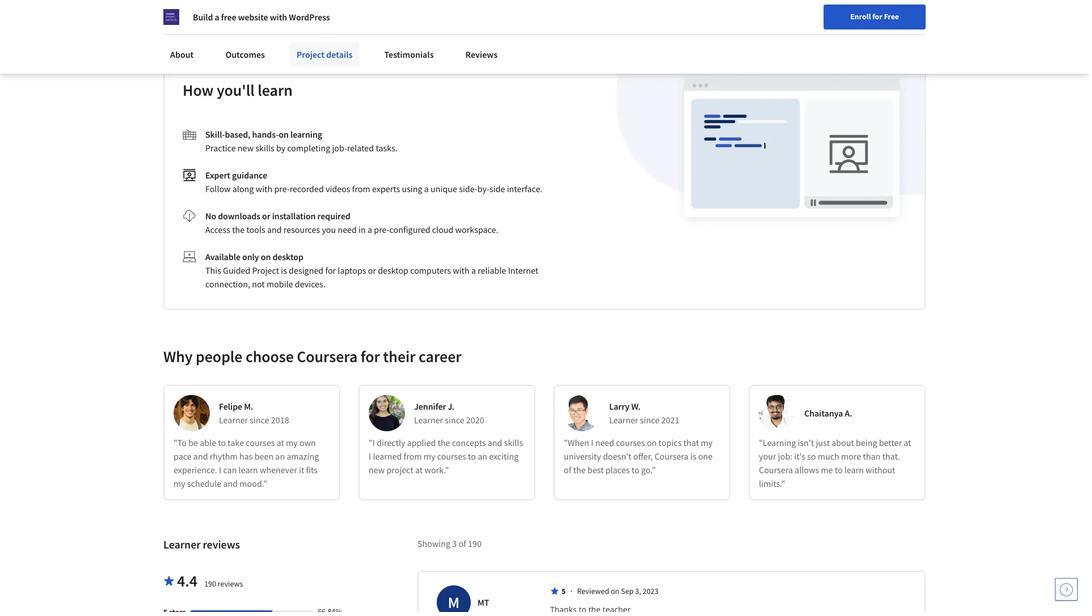 Task type: describe. For each thing, give the bounding box(es) containing it.
5
[[562, 587, 566, 597]]

work."
[[425, 465, 449, 476]]

completing
[[287, 142, 330, 154]]

my left own
[[286, 437, 298, 449]]

just
[[816, 437, 830, 449]]

2020
[[466, 415, 484, 426]]

the inside "when i need courses on topics that my university doesn't offer, coursera is one of the best places to go."
[[573, 465, 586, 476]]

a inside expert guidance follow along with pre-recorded videos from experts using a unique side-by-side interface.
[[424, 183, 429, 195]]

their
[[383, 347, 416, 367]]

about
[[832, 437, 854, 449]]

able
[[200, 437, 216, 449]]

learn for your
[[845, 465, 864, 476]]

reviewed
[[577, 587, 609, 597]]

one
[[698, 451, 713, 462]]

much
[[818, 451, 840, 462]]

learner reviews
[[163, 538, 240, 552]]

experience.
[[174, 465, 217, 476]]

0 horizontal spatial coursera
[[297, 347, 358, 367]]

build a free website with wordpress
[[193, 11, 330, 23]]

show notifications image
[[936, 14, 950, 28]]

new inside "i directly applied the concepts and skills i learned from my courses to an exciting new project at work."
[[369, 465, 385, 476]]

3
[[452, 538, 457, 550]]

this
[[205, 265, 221, 276]]

required
[[317, 210, 350, 222]]

at inside "i directly applied the concepts and skills i learned from my courses to an exciting new project at work."
[[415, 465, 423, 476]]

new inside skill-based, hands-on learning practice new skills by completing job-related tasks.
[[238, 142, 254, 154]]

the inside "i directly applied the concepts and skills i learned from my courses to an exciting new project at work."
[[438, 437, 450, 449]]

and down 'can'
[[223, 478, 238, 490]]

"when i need courses on topics that my university doesn't offer, coursera is one of the best places to go."
[[564, 437, 713, 476]]

you'll
[[217, 80, 255, 100]]

be
[[188, 437, 198, 449]]

installation
[[272, 210, 316, 222]]

with for pre-
[[256, 183, 272, 195]]

internet
[[508, 265, 539, 276]]

an inside "i directly applied the concepts and skills i learned from my courses to an exciting new project at work."
[[478, 451, 487, 462]]

jennifer j. learner since 2020
[[414, 401, 484, 426]]

being
[[856, 437, 877, 449]]

2021
[[661, 415, 680, 426]]

been
[[255, 451, 274, 462]]

go."
[[641, 465, 656, 476]]

how
[[183, 80, 214, 100]]

project details
[[297, 49, 353, 60]]

laptops
[[338, 265, 366, 276]]

no downloads or installation required access the tools and resources you need in a pre-configured cloud workspace.
[[205, 210, 498, 235]]

courses inside "i directly applied the concepts and skills i learned from my courses to an exciting new project at work."
[[437, 451, 466, 462]]

courses inside the "to be able to take courses at my own pace and rhythm has been an amazing experience. i can learn whenever it fits my schedule and mood."
[[246, 437, 275, 449]]

a.
[[845, 408, 852, 419]]

applied
[[407, 437, 436, 449]]

showing 3 of 190
[[418, 538, 482, 550]]

on inside skill-based, hands-on learning practice new skills by completing job-related tasks.
[[279, 129, 289, 140]]

only
[[242, 251, 259, 263]]

of inside "when i need courses on topics that my university doesn't offer, coursera is one of the best places to go."
[[564, 465, 572, 476]]

to inside the "to be able to take courses at my own pace and rhythm has been an amazing experience. i can learn whenever it fits my schedule and mood."
[[218, 437, 226, 449]]

an inside the "to be able to take courses at my own pace and rhythm has been an amazing experience. i can learn whenever it fits my schedule and mood."
[[275, 451, 285, 462]]

with inside the available only on desktop this guided project is designed for laptops or desktop computers with a reliable internet connection, not mobile devices.
[[453, 265, 470, 276]]

from inside expert guidance follow along with pre-recorded videos from experts using a unique side-by-side interface.
[[352, 183, 370, 195]]

since for m.
[[250, 415, 269, 426]]

skills inside "i directly applied the concepts and skills i learned from my courses to an exciting new project at work."
[[504, 437, 523, 449]]

a inside the available only on desktop this guided project is designed for laptops or desktop computers with a reliable internet connection, not mobile devices.
[[471, 265, 476, 276]]

pace
[[174, 451, 192, 462]]

it
[[299, 465, 304, 476]]

learner for felipe
[[219, 415, 248, 426]]

learner for larry
[[609, 415, 638, 426]]

exciting
[[489, 451, 519, 462]]

fits
[[306, 465, 318, 476]]

guided
[[223, 265, 250, 276]]

free
[[884, 11, 899, 22]]

offer,
[[633, 451, 653, 462]]

on left sep at the right bottom of the page
[[611, 587, 620, 597]]

or inside the available only on desktop this guided project is designed for laptops or desktop computers with a reliable internet connection, not mobile devices.
[[368, 265, 376, 276]]

coursera inside "learning isn't just about being better at your job: it's so much more than that. coursera allows me to learn without limits."
[[759, 465, 793, 476]]

why people choose coursera for their career
[[163, 347, 462, 367]]

project
[[387, 465, 414, 476]]

job-
[[332, 142, 347, 154]]

without
[[866, 465, 896, 476]]

by-
[[478, 183, 490, 195]]

learn for my
[[239, 465, 258, 476]]

than
[[863, 451, 881, 462]]

why
[[163, 347, 193, 367]]

places
[[606, 465, 630, 476]]

using
[[402, 183, 422, 195]]

enroll for free
[[851, 11, 899, 22]]

2 vertical spatial for
[[361, 347, 380, 367]]

follow
[[205, 183, 231, 195]]

courses inside "when i need courses on topics that my university doesn't offer, coursera is one of the best places to go."
[[616, 437, 645, 449]]

amazing
[[287, 451, 319, 462]]

"to
[[174, 437, 187, 449]]

tools
[[246, 224, 265, 235]]

"learning isn't just about being better at your job: it's so much more than that. coursera allows me to learn without limits."
[[759, 437, 912, 490]]

skill-
[[205, 129, 225, 140]]

you
[[322, 224, 336, 235]]

pre- inside expert guidance follow along with pre-recorded videos from experts using a unique side-by-side interface.
[[274, 183, 290, 195]]

skills inside skill-based, hands-on learning practice new skills by completing job-related tasks.
[[255, 142, 274, 154]]

my down experience.
[[174, 478, 185, 490]]

learning
[[290, 129, 322, 140]]

my inside "when i need courses on topics that my university doesn't offer, coursera is one of the best places to go."
[[701, 437, 713, 449]]

2023
[[643, 587, 659, 597]]

reviews for learner reviews
[[203, 538, 240, 552]]

more
[[841, 451, 861, 462]]

devices.
[[295, 279, 326, 290]]

"i
[[369, 437, 375, 449]]

need inside no downloads or installation required access the tools and resources you need in a pre-configured cloud workspace.
[[338, 224, 357, 235]]

that.
[[883, 451, 900, 462]]

details
[[326, 49, 353, 60]]

side
[[490, 183, 505, 195]]

w.
[[631, 401, 641, 412]]

learner for jennifer
[[414, 415, 443, 426]]

connection,
[[205, 279, 250, 290]]

enroll for free button
[[824, 5, 926, 30]]

that
[[684, 437, 699, 449]]

so
[[807, 451, 816, 462]]

or inside no downloads or installation required access the tools and resources you need in a pre-configured cloud workspace.
[[262, 210, 270, 222]]

schedule
[[187, 478, 221, 490]]



Task type: vqa. For each thing, say whether or not it's contained in the screenshot.
software,
no



Task type: locate. For each thing, give the bounding box(es) containing it.
for inside button
[[873, 11, 883, 22]]

1 vertical spatial coursera
[[655, 451, 689, 462]]

a inside no downloads or installation required access the tools and resources you need in a pre-configured cloud workspace.
[[368, 224, 372, 235]]

or right laptops
[[368, 265, 376, 276]]

1 horizontal spatial desktop
[[378, 265, 409, 276]]

videos
[[326, 183, 350, 195]]

since for w.
[[640, 415, 660, 426]]

from right videos at the left of the page
[[352, 183, 370, 195]]

with for wordpress
[[270, 11, 287, 23]]

1 horizontal spatial project
[[297, 49, 325, 60]]

and up exciting
[[488, 437, 502, 449]]

guidance
[[232, 170, 267, 181]]

on inside the available only on desktop this guided project is designed for laptops or desktop computers with a reliable internet connection, not mobile devices.
[[261, 251, 271, 263]]

1 horizontal spatial courses
[[437, 451, 466, 462]]

i right "when
[[591, 437, 594, 449]]

for left their
[[361, 347, 380, 367]]

on up offer, on the right bottom of page
[[647, 437, 657, 449]]

since inside larry w. learner since 2021
[[640, 415, 660, 426]]

1 since from the left
[[250, 415, 269, 426]]

reviews for 190 reviews
[[218, 579, 243, 589]]

learner
[[219, 415, 248, 426], [414, 415, 443, 426], [609, 415, 638, 426], [163, 538, 201, 552]]

0 vertical spatial of
[[564, 465, 572, 476]]

2 horizontal spatial at
[[904, 437, 912, 449]]

your
[[759, 451, 776, 462]]

2 horizontal spatial coursera
[[759, 465, 793, 476]]

new
[[238, 142, 254, 154], [369, 465, 385, 476]]

3,
[[635, 587, 641, 597]]

i inside "i directly applied the concepts and skills i learned from my courses to an exciting new project at work."
[[369, 451, 371, 462]]

i down "i on the bottom of the page
[[369, 451, 371, 462]]

at left work."
[[415, 465, 423, 476]]

since down 'm.'
[[250, 415, 269, 426]]

1 vertical spatial skills
[[504, 437, 523, 449]]

better
[[879, 437, 902, 449]]

with right website
[[270, 11, 287, 23]]

coursera inside "when i need courses on topics that my university doesn't offer, coursera is one of the best places to go."
[[655, 451, 689, 462]]

skills down hands-
[[255, 142, 274, 154]]

on right only
[[261, 251, 271, 263]]

need
[[338, 224, 357, 235], [595, 437, 614, 449]]

new down learned
[[369, 465, 385, 476]]

1 horizontal spatial new
[[369, 465, 385, 476]]

2 vertical spatial the
[[573, 465, 586, 476]]

the down downloads
[[232, 224, 245, 235]]

0 vertical spatial the
[[232, 224, 245, 235]]

is up mobile
[[281, 265, 287, 276]]

my inside "i directly applied the concepts and skills i learned from my courses to an exciting new project at work."
[[424, 451, 435, 462]]

2 an from the left
[[478, 451, 487, 462]]

based,
[[225, 129, 250, 140]]

courses
[[246, 437, 275, 449], [616, 437, 645, 449], [437, 451, 466, 462]]

learn down has
[[239, 465, 258, 476]]

mt
[[478, 597, 489, 609]]

shopping cart: 1 item image
[[824, 9, 846, 27]]

of down university
[[564, 465, 572, 476]]

me
[[821, 465, 833, 476]]

to inside "i directly applied the concepts and skills i learned from my courses to an exciting new project at work."
[[468, 451, 476, 462]]

the right applied
[[438, 437, 450, 449]]

learn down more
[[845, 465, 864, 476]]

recorded
[[290, 183, 324, 195]]

build
[[193, 11, 213, 23]]

and inside "i directly applied the concepts and skills i learned from my courses to an exciting new project at work."
[[488, 437, 502, 449]]

testimonials
[[384, 49, 434, 60]]

2 horizontal spatial courses
[[616, 437, 645, 449]]

1 horizontal spatial since
[[445, 415, 464, 426]]

i left 'can'
[[219, 465, 221, 476]]

whenever
[[260, 465, 297, 476]]

2 vertical spatial with
[[453, 265, 470, 276]]

1 horizontal spatial at
[[415, 465, 423, 476]]

0 vertical spatial i
[[591, 437, 594, 449]]

allows
[[795, 465, 819, 476]]

my up the one
[[701, 437, 713, 449]]

outcomes link
[[219, 42, 272, 67]]

at inside "learning isn't just about being better at your job: it's so much more than that. coursera allows me to learn without limits."
[[904, 437, 912, 449]]

0 horizontal spatial need
[[338, 224, 357, 235]]

learn inside "learning isn't just about being better at your job: it's so much more than that. coursera allows me to learn without limits."
[[845, 465, 864, 476]]

from inside "i directly applied the concepts and skills i learned from my courses to an exciting new project at work."
[[404, 451, 422, 462]]

available
[[205, 251, 241, 263]]

reviews right 4.4
[[218, 579, 243, 589]]

with inside expert guidance follow along with pre-recorded videos from experts using a unique side-by-side interface.
[[256, 183, 272, 195]]

0 horizontal spatial from
[[352, 183, 370, 195]]

concepts
[[452, 437, 486, 449]]

1 vertical spatial need
[[595, 437, 614, 449]]

2 horizontal spatial since
[[640, 415, 660, 426]]

190 right 4.4
[[204, 579, 216, 589]]

since down w.
[[640, 415, 660, 426]]

related
[[347, 142, 374, 154]]

reviews link
[[459, 42, 504, 67]]

since for j.
[[445, 415, 464, 426]]

showing
[[418, 538, 451, 550]]

english
[[872, 13, 899, 24]]

"when
[[564, 437, 589, 449]]

since
[[250, 415, 269, 426], [445, 415, 464, 426], [640, 415, 660, 426]]

pre- inside no downloads or installation required access the tools and resources you need in a pre-configured cloud workspace.
[[374, 224, 390, 235]]

learner down jennifer
[[414, 415, 443, 426]]

0 horizontal spatial project
[[252, 265, 279, 276]]

0 horizontal spatial pre-
[[274, 183, 290, 195]]

since inside 'jennifer j. learner since 2020'
[[445, 415, 464, 426]]

the down university
[[573, 465, 586, 476]]

felipe
[[219, 401, 242, 412]]

0 horizontal spatial 190
[[204, 579, 216, 589]]

0 vertical spatial desktop
[[273, 251, 304, 263]]

0 horizontal spatial at
[[277, 437, 284, 449]]

1 vertical spatial new
[[369, 465, 385, 476]]

since down j.
[[445, 415, 464, 426]]

1 vertical spatial i
[[369, 451, 371, 462]]

1 horizontal spatial 190
[[468, 538, 482, 550]]

coursera project network image
[[163, 9, 179, 25]]

to left go."
[[632, 465, 640, 476]]

is
[[281, 265, 287, 276], [691, 451, 697, 462]]

learner down felipe
[[219, 415, 248, 426]]

190
[[468, 538, 482, 550], [204, 579, 216, 589]]

0 horizontal spatial new
[[238, 142, 254, 154]]

at down 2018
[[277, 437, 284, 449]]

190 right 3
[[468, 538, 482, 550]]

on inside "when i need courses on topics that my university doesn't offer, coursera is one of the best places to go."
[[647, 437, 657, 449]]

limits."
[[759, 478, 785, 490]]

2 horizontal spatial the
[[573, 465, 586, 476]]

learner inside 'jennifer j. learner since 2020'
[[414, 415, 443, 426]]

1 horizontal spatial for
[[361, 347, 380, 367]]

0 vertical spatial for
[[873, 11, 883, 22]]

learn right you'll
[[258, 80, 293, 100]]

0 vertical spatial from
[[352, 183, 370, 195]]

2 since from the left
[[445, 415, 464, 426]]

0 horizontal spatial i
[[219, 465, 221, 476]]

of right 3
[[459, 538, 466, 550]]

need inside "when i need courses on topics that my university doesn't offer, coursera is one of the best places to go."
[[595, 437, 614, 449]]

1 horizontal spatial from
[[404, 451, 422, 462]]

0 vertical spatial need
[[338, 224, 357, 235]]

2 vertical spatial i
[[219, 465, 221, 476]]

a left free
[[215, 11, 219, 23]]

0 vertical spatial pre-
[[274, 183, 290, 195]]

to inside "when i need courses on topics that my university doesn't offer, coursera is one of the best places to go."
[[632, 465, 640, 476]]

about link
[[163, 42, 201, 67]]

at for better
[[904, 437, 912, 449]]

to
[[218, 437, 226, 449], [468, 451, 476, 462], [632, 465, 640, 476], [835, 465, 843, 476]]

0 horizontal spatial skills
[[255, 142, 274, 154]]

j.
[[448, 401, 455, 412]]

i inside the "to be able to take courses at my own pace and rhythm has been an amazing experience. i can learn whenever it fits my schedule and mood."
[[219, 465, 221, 476]]

doesn't
[[603, 451, 632, 462]]

learner inside felipe m. learner since 2018
[[219, 415, 248, 426]]

0 horizontal spatial desktop
[[273, 251, 304, 263]]

to right me
[[835, 465, 843, 476]]

project details link
[[290, 42, 359, 67]]

0 horizontal spatial is
[[281, 265, 287, 276]]

enroll
[[851, 11, 871, 22]]

project inside the available only on desktop this guided project is designed for laptops or desktop computers with a reliable internet connection, not mobile devices.
[[252, 265, 279, 276]]

2 horizontal spatial for
[[873, 11, 883, 22]]

1 vertical spatial project
[[252, 265, 279, 276]]

courses up been
[[246, 437, 275, 449]]

pre- right in
[[374, 224, 390, 235]]

it's
[[794, 451, 806, 462]]

a
[[215, 11, 219, 23], [424, 183, 429, 195], [368, 224, 372, 235], [471, 265, 476, 276]]

0 horizontal spatial or
[[262, 210, 270, 222]]

a left reliable on the top of the page
[[471, 265, 476, 276]]

since inside felipe m. learner since 2018
[[250, 415, 269, 426]]

0 vertical spatial skills
[[255, 142, 274, 154]]

side-
[[459, 183, 478, 195]]

courses up work."
[[437, 451, 466, 462]]

university
[[564, 451, 601, 462]]

1 vertical spatial pre-
[[374, 224, 390, 235]]

1 an from the left
[[275, 451, 285, 462]]

by
[[276, 142, 286, 154]]

learner inside larry w. learner since 2021
[[609, 415, 638, 426]]

an up whenever
[[275, 451, 285, 462]]

for left laptops
[[325, 265, 336, 276]]

0 horizontal spatial for
[[325, 265, 336, 276]]

a right in
[[368, 224, 372, 235]]

0 vertical spatial is
[[281, 265, 287, 276]]

interface.
[[507, 183, 543, 195]]

0 horizontal spatial an
[[275, 451, 285, 462]]

1 vertical spatial is
[[691, 451, 697, 462]]

1 horizontal spatial is
[[691, 451, 697, 462]]

1 horizontal spatial need
[[595, 437, 614, 449]]

tasks.
[[376, 142, 398, 154]]

for left free in the right top of the page
[[873, 11, 883, 22]]

practice
[[205, 142, 236, 154]]

0 horizontal spatial the
[[232, 224, 245, 235]]

a right using at the left
[[424, 183, 429, 195]]

coursera
[[297, 347, 358, 367], [655, 451, 689, 462], [759, 465, 793, 476]]

with right computers
[[453, 265, 470, 276]]

computers
[[410, 265, 451, 276]]

pre- up installation
[[274, 183, 290, 195]]

1 vertical spatial or
[[368, 265, 376, 276]]

directly
[[377, 437, 405, 449]]

190 reviews
[[204, 579, 243, 589]]

desktop left computers
[[378, 265, 409, 276]]

with down "guidance"
[[256, 183, 272, 195]]

project left details
[[297, 49, 325, 60]]

0 vertical spatial new
[[238, 142, 254, 154]]

take
[[228, 437, 244, 449]]

best
[[588, 465, 604, 476]]

1 horizontal spatial i
[[369, 451, 371, 462]]

for inside the available only on desktop this guided project is designed for laptops or desktop computers with a reliable internet connection, not mobile devices.
[[325, 265, 336, 276]]

resources
[[284, 224, 320, 235]]

choose
[[246, 347, 294, 367]]

1 horizontal spatial skills
[[504, 437, 523, 449]]

courses up offer, on the right bottom of page
[[616, 437, 645, 449]]

1 vertical spatial for
[[325, 265, 336, 276]]

"learning
[[759, 437, 796, 449]]

and right tools
[[267, 224, 282, 235]]

0 vertical spatial 190
[[468, 538, 482, 550]]

rhythm
[[210, 451, 238, 462]]

to down concepts
[[468, 451, 476, 462]]

topics
[[659, 437, 682, 449]]

my
[[286, 437, 298, 449], [701, 437, 713, 449], [424, 451, 435, 462], [174, 478, 185, 490]]

new down 'based,' at the top of page
[[238, 142, 254, 154]]

is left the one
[[691, 451, 697, 462]]

0 vertical spatial reviews
[[203, 538, 240, 552]]

0 vertical spatial project
[[297, 49, 325, 60]]

i inside "when i need courses on topics that my university doesn't offer, coursera is one of the best places to go."
[[591, 437, 594, 449]]

1 vertical spatial the
[[438, 437, 450, 449]]

1 horizontal spatial of
[[564, 465, 572, 476]]

in
[[359, 224, 366, 235]]

1 horizontal spatial coursera
[[655, 451, 689, 462]]

to inside "learning isn't just about being better at your job: it's so much more than that. coursera allows me to learn without limits."
[[835, 465, 843, 476]]

an
[[275, 451, 285, 462], [478, 451, 487, 462]]

3 since from the left
[[640, 415, 660, 426]]

1 vertical spatial 190
[[204, 579, 216, 589]]

an down concepts
[[478, 451, 487, 462]]

1 vertical spatial reviews
[[218, 579, 243, 589]]

mobile
[[267, 279, 293, 290]]

with
[[270, 11, 287, 23], [256, 183, 272, 195], [453, 265, 470, 276]]

job:
[[778, 451, 793, 462]]

need left in
[[338, 224, 357, 235]]

0 horizontal spatial of
[[459, 538, 466, 550]]

2 horizontal spatial i
[[591, 437, 594, 449]]

experts
[[372, 183, 400, 195]]

2 vertical spatial coursera
[[759, 465, 793, 476]]

the inside no downloads or installation required access the tools and resources you need in a pre-configured cloud workspace.
[[232, 224, 245, 235]]

learn inside the "to be able to take courses at my own pace and rhythm has been an amazing experience. i can learn whenever it fits my schedule and mood."
[[239, 465, 258, 476]]

hands-
[[252, 129, 279, 140]]

on up by
[[279, 129, 289, 140]]

is inside the available only on desktop this guided project is designed for laptops or desktop computers with a reliable internet connection, not mobile devices.
[[281, 265, 287, 276]]

need up doesn't
[[595, 437, 614, 449]]

desktop up designed
[[273, 251, 304, 263]]

learner up 4.4
[[163, 538, 201, 552]]

at right better
[[904, 437, 912, 449]]

2018
[[271, 415, 289, 426]]

and
[[267, 224, 282, 235], [488, 437, 502, 449], [193, 451, 208, 462], [223, 478, 238, 490]]

1 horizontal spatial the
[[438, 437, 450, 449]]

project up not
[[252, 265, 279, 276]]

help center image
[[1060, 583, 1073, 597]]

outcomes
[[225, 49, 265, 60]]

the
[[232, 224, 245, 235], [438, 437, 450, 449], [573, 465, 586, 476]]

isn't
[[798, 437, 814, 449]]

1 vertical spatial with
[[256, 183, 272, 195]]

from down applied
[[404, 451, 422, 462]]

is inside "when i need courses on topics that my university doesn't offer, coursera is one of the best places to go."
[[691, 451, 697, 462]]

learner down larry
[[609, 415, 638, 426]]

1 vertical spatial of
[[459, 538, 466, 550]]

at for courses
[[277, 437, 284, 449]]

career
[[419, 347, 462, 367]]

0 vertical spatial or
[[262, 210, 270, 222]]

1 horizontal spatial pre-
[[374, 224, 390, 235]]

and up experience.
[[193, 451, 208, 462]]

own
[[300, 437, 316, 449]]

0 horizontal spatial courses
[[246, 437, 275, 449]]

0 horizontal spatial since
[[250, 415, 269, 426]]

free
[[221, 11, 236, 23]]

1 horizontal spatial an
[[478, 451, 487, 462]]

reviews
[[466, 49, 498, 60]]

my up work."
[[424, 451, 435, 462]]

to up rhythm
[[218, 437, 226, 449]]

1 vertical spatial from
[[404, 451, 422, 462]]

0 vertical spatial coursera
[[297, 347, 358, 367]]

reviews up 190 reviews
[[203, 538, 240, 552]]

and inside no downloads or installation required access the tools and resources you need in a pre-configured cloud workspace.
[[267, 224, 282, 235]]

None search field
[[162, 7, 434, 30]]

1 vertical spatial desktop
[[378, 265, 409, 276]]

testimonials link
[[378, 42, 441, 67]]

or up tools
[[262, 210, 270, 222]]

0 vertical spatial with
[[270, 11, 287, 23]]

1 horizontal spatial or
[[368, 265, 376, 276]]

at inside the "to be able to take courses at my own pace and rhythm has been an amazing experience. i can learn whenever it fits my schedule and mood."
[[277, 437, 284, 449]]

skills up exciting
[[504, 437, 523, 449]]



